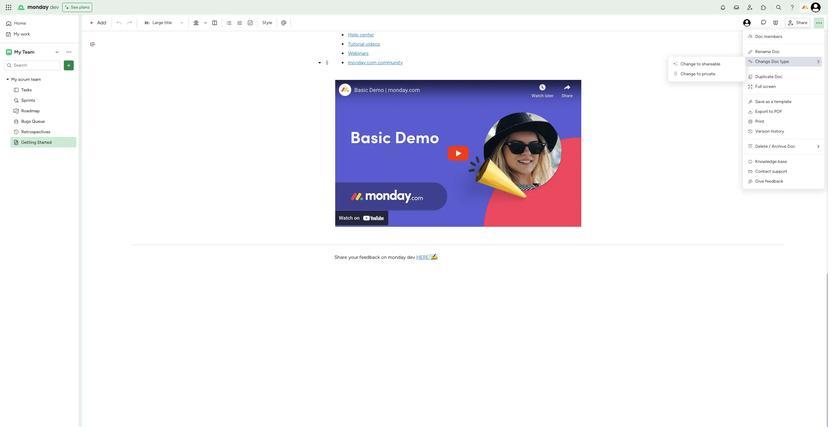 Task type: locate. For each thing, give the bounding box(es) containing it.
add button
[[87, 18, 110, 28]]

tutorial
[[348, 41, 365, 47]]

change right dapulse private image at the top right of the page
[[681, 71, 696, 77]]

3 service icon image from the top
[[748, 129, 753, 134]]

share for share your feedback on monday dev here ✍️
[[335, 254, 347, 260]]

dev left see
[[50, 4, 59, 11]]

public board image
[[13, 87, 19, 93], [13, 139, 19, 145]]

v2 ellipsis image
[[817, 19, 822, 27]]

rename doc
[[756, 49, 780, 54]]

public board image left tasks
[[13, 87, 19, 93]]

here
[[417, 254, 429, 260]]

knowledge base
[[756, 159, 788, 164]]

share left your
[[335, 254, 347, 260]]

service icon image for export to pdf
[[748, 109, 753, 114]]

change for change to private
[[681, 71, 696, 77]]

getting
[[21, 140, 36, 145]]

my
[[14, 31, 20, 37], [14, 49, 21, 55], [11, 77, 17, 82]]

monday
[[27, 4, 49, 11], [388, 254, 406, 260]]

knowledge base image
[[748, 159, 753, 164]]

option
[[0, 74, 79, 75]]

1 image for webinars
[[342, 52, 344, 54]]

2 1 image from the top
[[342, 62, 344, 64]]

1 vertical spatial feedback
[[360, 254, 380, 260]]

change down 'rename'
[[756, 59, 771, 64]]

template
[[775, 99, 792, 104]]

service icon image down 'save as a template' image
[[748, 109, 753, 114]]

public board image for tasks
[[13, 87, 19, 93]]

list box
[[0, 73, 79, 231]]

tutorial videos link
[[348, 41, 380, 47]]

help center link
[[348, 32, 374, 38]]

0 vertical spatial service icon image
[[748, 109, 753, 114]]

my right workspace image on the top left
[[14, 49, 21, 55]]

1 vertical spatial 1 image
[[342, 62, 344, 64]]

1 vertical spatial 1 image
[[342, 52, 344, 54]]

change right the dapulse share icon
[[681, 61, 696, 67]]

service icon image left print
[[748, 119, 753, 124]]

invite members image
[[747, 4, 754, 10]]

monday dev
[[27, 4, 59, 11]]

1 service icon image from the top
[[748, 109, 753, 114]]

to left private
[[697, 71, 701, 77]]

1 1 image from the top
[[342, 34, 344, 36]]

home
[[14, 21, 26, 26]]

list arrow image
[[818, 144, 820, 149]]

to for private
[[697, 71, 701, 77]]

0 vertical spatial my
[[14, 31, 20, 37]]

bugs queue
[[21, 119, 45, 124]]

queue
[[32, 119, 45, 124]]

1 image for help center
[[342, 34, 344, 36]]

1 vertical spatial monday
[[388, 254, 406, 260]]

doc right archive
[[788, 144, 796, 149]]

0 vertical spatial public board image
[[13, 87, 19, 93]]

2 1 image from the top
[[342, 52, 344, 54]]

0 vertical spatial dev
[[50, 4, 59, 11]]

dapulse teams image
[[749, 34, 753, 39]]

service icon image
[[748, 109, 753, 114], [748, 119, 753, 124], [748, 129, 753, 134]]

print
[[756, 119, 765, 124]]

✍️
[[432, 254, 438, 260]]

doc up change doc type
[[773, 49, 780, 54]]

1 horizontal spatial share
[[797, 20, 808, 25]]

1 image left "help"
[[342, 34, 344, 36]]

started
[[37, 140, 52, 145]]

1 vertical spatial share
[[335, 254, 347, 260]]

1 image left 'webinars' link
[[342, 52, 344, 54]]

see plans
[[71, 5, 89, 10]]

help image
[[790, 4, 796, 10]]

1 image left tutorial
[[342, 43, 344, 45]]

2 service icon image from the top
[[748, 119, 753, 124]]

share inside button
[[797, 20, 808, 25]]

duplicate doc
[[756, 74, 783, 79]]

1 vertical spatial public board image
[[13, 139, 19, 145]]

give
[[756, 179, 765, 184]]

list arrow image
[[818, 60, 820, 64]]

monday up home 'button'
[[27, 4, 49, 11]]

style
[[262, 20, 272, 25]]

1 image
[[342, 43, 344, 45], [342, 52, 344, 54]]

large
[[153, 20, 163, 25]]

see
[[71, 5, 78, 10]]

v2 change image
[[749, 59, 753, 64]]

my team
[[14, 49, 34, 55]]

base
[[778, 159, 788, 164]]

0 vertical spatial 1 image
[[342, 34, 344, 36]]

0 vertical spatial share
[[797, 20, 808, 25]]

1 horizontal spatial monday
[[388, 254, 406, 260]]

dev left here
[[407, 254, 415, 260]]

share button
[[785, 18, 811, 28]]

shareable
[[702, 61, 721, 67]]

my inside list box
[[11, 77, 17, 82]]

type
[[781, 59, 790, 64]]

1 vertical spatial service icon image
[[748, 119, 753, 124]]

1 horizontal spatial feedback
[[766, 179, 784, 184]]

feedback
[[766, 179, 784, 184], [360, 254, 380, 260]]

to
[[697, 61, 701, 67], [697, 71, 701, 77], [770, 109, 774, 114]]

full screen image
[[748, 84, 753, 89]]

share left v2 ellipsis icon
[[797, 20, 808, 25]]

videos
[[366, 41, 380, 47]]

doc left type
[[772, 59, 780, 64]]

0 horizontal spatial feedback
[[360, 254, 380, 260]]

rename
[[756, 49, 771, 54]]

dapulse private image
[[675, 71, 678, 77]]

my right "caret down" icon
[[11, 77, 17, 82]]

tutorial videos
[[348, 41, 380, 47]]

1 image
[[342, 34, 344, 36], [342, 62, 344, 64]]

apps image
[[761, 4, 767, 10]]

to left pdf
[[770, 109, 774, 114]]

0 horizontal spatial share
[[335, 254, 347, 260]]

screen
[[763, 84, 776, 89]]

delete
[[756, 144, 768, 149]]

give feedback
[[756, 179, 784, 184]]

0 vertical spatial monday
[[27, 4, 49, 11]]

0 vertical spatial feedback
[[766, 179, 784, 184]]

give feedback image
[[748, 179, 753, 184]]

my inside workspace selection element
[[14, 49, 21, 55]]

share
[[797, 20, 808, 25], [335, 254, 347, 260]]

scrum
[[18, 77, 30, 82]]

pdf
[[775, 109, 783, 114]]

dev
[[50, 4, 59, 11], [407, 254, 415, 260]]

service icon image for print
[[748, 119, 753, 124]]

2 public board image from the top
[[13, 139, 19, 145]]

large title
[[153, 20, 172, 25]]

here link
[[417, 254, 429, 260]]

1 vertical spatial dev
[[407, 254, 415, 260]]

1 image for monday.com community
[[342, 62, 344, 64]]

feedback left on
[[360, 254, 380, 260]]

1 vertical spatial my
[[14, 49, 21, 55]]

select product image
[[6, 4, 12, 10]]

monday.com community
[[348, 60, 403, 65]]

0 vertical spatial to
[[697, 61, 701, 67]]

monday.com community link
[[348, 60, 403, 65]]

bulleted list image
[[227, 20, 232, 26]]

0 vertical spatial 1 image
[[342, 43, 344, 45]]

public board image left getting
[[13, 139, 19, 145]]

center
[[360, 32, 374, 38]]

your
[[349, 254, 358, 260]]

1 vertical spatial to
[[697, 71, 701, 77]]

m
[[7, 49, 11, 54]]

save
[[756, 99, 765, 104]]

workspace selection element
[[6, 48, 35, 56]]

contact support image
[[748, 169, 753, 174]]

doc members
[[756, 34, 783, 39]]

service icon image left version
[[748, 129, 753, 134]]

my inside button
[[14, 31, 20, 37]]

1 1 image from the top
[[342, 43, 344, 45]]

feedback down contact support
[[766, 179, 784, 184]]

1 public board image from the top
[[13, 87, 19, 93]]

community
[[378, 60, 403, 65]]

monday right on
[[388, 254, 406, 260]]

2 vertical spatial to
[[770, 109, 774, 114]]

my left 'work' in the top of the page
[[14, 31, 20, 37]]

see plans button
[[62, 3, 92, 12]]

maria williams image
[[811, 2, 821, 12]]

to up change to private
[[697, 61, 701, 67]]

Search in workspace field
[[13, 62, 52, 69]]

2 vertical spatial service icon image
[[748, 129, 753, 134]]

doc
[[756, 34, 764, 39], [773, 49, 780, 54], [772, 59, 780, 64], [775, 74, 783, 79], [788, 144, 796, 149]]

1 image right menu icon
[[342, 62, 344, 64]]

doc up screen
[[775, 74, 783, 79]]

caret down image
[[6, 77, 9, 81]]

options image
[[66, 62, 72, 68]]

2 vertical spatial my
[[11, 77, 17, 82]]

change
[[756, 59, 771, 64], [681, 61, 696, 67], [681, 71, 696, 77]]



Task type: vqa. For each thing, say whether or not it's contained in the screenshot.
Share related to Share
yes



Task type: describe. For each thing, give the bounding box(es) containing it.
mention image
[[281, 20, 287, 26]]

/
[[769, 144, 771, 149]]

share your feedback on monday dev here ✍️
[[335, 254, 438, 260]]

help center
[[348, 32, 374, 38]]

on
[[381, 254, 387, 260]]

numbered list image
[[237, 20, 243, 26]]

0 horizontal spatial dev
[[50, 4, 59, 11]]

save as a template image
[[748, 99, 753, 104]]

retrospectives
[[21, 129, 50, 134]]

public board image for getting started
[[13, 139, 19, 145]]

history
[[771, 129, 785, 134]]

webinars
[[348, 50, 369, 56]]

knowledge
[[756, 159, 777, 164]]

list box containing my scrum team
[[0, 73, 79, 231]]

my for my scrum team
[[11, 77, 17, 82]]

version
[[756, 129, 770, 134]]

workspace image
[[6, 49, 12, 55]]

v2 delete line image
[[749, 144, 753, 149]]

full
[[756, 84, 762, 89]]

my for my work
[[14, 31, 20, 37]]

team
[[31, 77, 41, 82]]

roadmap
[[21, 108, 40, 113]]

my scrum team
[[11, 77, 41, 82]]

archive
[[772, 144, 787, 149]]

to for shareable
[[697, 61, 701, 67]]

service icon image for version history
[[748, 129, 753, 134]]

sprints
[[21, 98, 35, 103]]

my work
[[14, 31, 30, 37]]

doc for rename
[[773, 49, 780, 54]]

full screen
[[756, 84, 776, 89]]

webinars link
[[348, 50, 369, 56]]

layout image
[[212, 20, 218, 26]]

bugs
[[21, 119, 31, 124]]

save as a template
[[756, 99, 792, 104]]

change for change doc type
[[756, 59, 771, 64]]

doc for change
[[772, 59, 780, 64]]

team
[[22, 49, 34, 55]]

support
[[773, 169, 788, 174]]

0 horizontal spatial monday
[[27, 4, 49, 11]]

inbox image
[[734, 4, 740, 10]]

plans
[[79, 5, 89, 10]]

to for pdf
[[770, 109, 774, 114]]

1 horizontal spatial dev
[[407, 254, 415, 260]]

members
[[765, 34, 783, 39]]

change for change to shareable
[[681, 61, 696, 67]]

title
[[164, 20, 172, 25]]

duplicate
[[756, 74, 774, 79]]

work
[[21, 31, 30, 37]]

share for share
[[797, 20, 808, 25]]

a
[[771, 99, 774, 104]]

as
[[766, 99, 770, 104]]

getting started
[[21, 140, 52, 145]]

contact
[[756, 169, 772, 174]]

private
[[702, 71, 716, 77]]

export to pdf
[[756, 109, 783, 114]]

workspace options image
[[66, 49, 72, 55]]

change doc type
[[756, 59, 790, 64]]

tasks
[[21, 87, 32, 92]]

duplicate doc image
[[748, 74, 753, 79]]

monday.com
[[348, 60, 377, 65]]

dapulse share image
[[674, 61, 678, 67]]

notifications image
[[720, 4, 726, 10]]

my work button
[[4, 29, 66, 39]]

my for my team
[[14, 49, 21, 55]]

search everything image
[[776, 4, 782, 10]]

board activity image
[[744, 19, 751, 27]]

export
[[756, 109, 768, 114]]

delete / archive doc
[[756, 144, 796, 149]]

menu image
[[325, 60, 330, 65]]

help
[[348, 32, 359, 38]]

version history
[[756, 129, 785, 134]]

checklist image
[[248, 20, 253, 26]]

style button
[[260, 18, 275, 28]]

1 image for tutorial videos
[[342, 43, 344, 45]]

doc right dapulse teams image
[[756, 34, 764, 39]]

home button
[[4, 19, 66, 28]]

doc for duplicate
[[775, 74, 783, 79]]

change to private
[[681, 71, 716, 77]]

add
[[97, 20, 106, 26]]

rename doc image
[[748, 49, 753, 54]]

contact support
[[756, 169, 788, 174]]

change to shareable
[[681, 61, 721, 67]]



